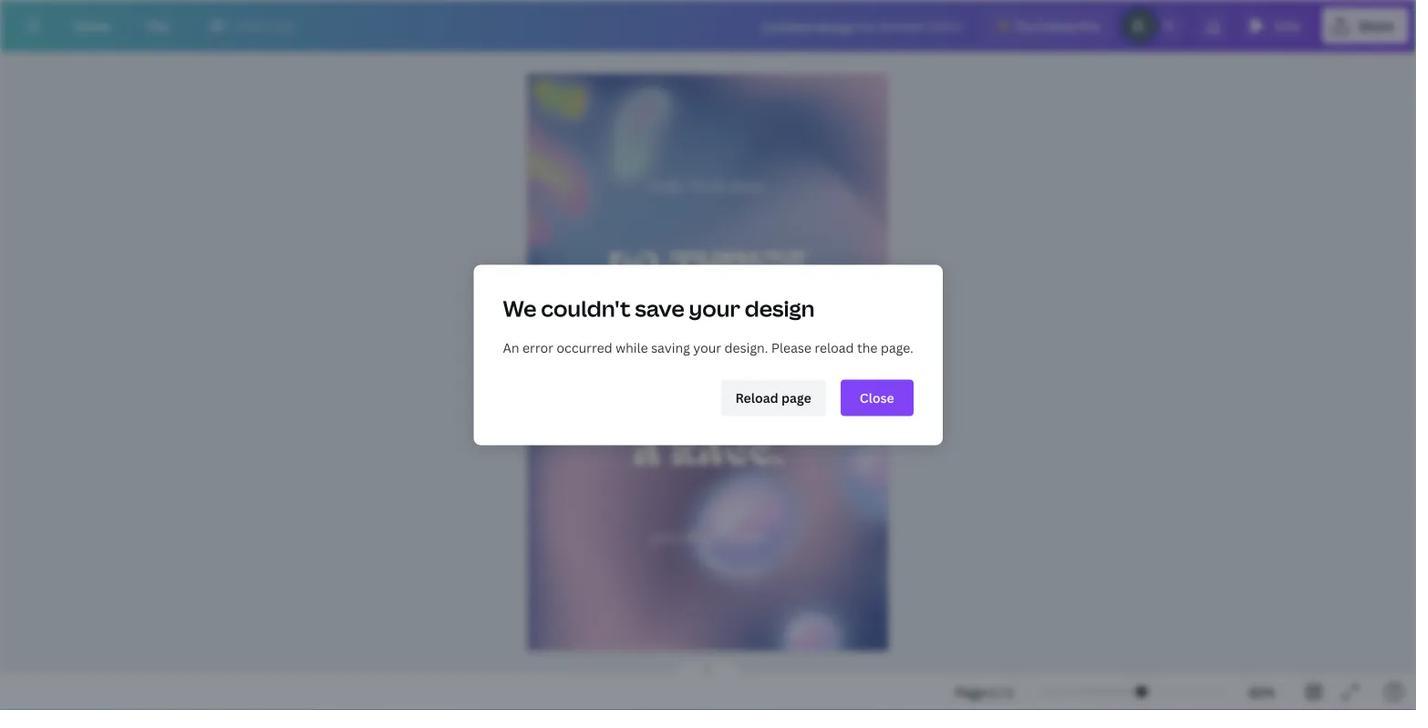 Task type: describe. For each thing, give the bounding box(es) containing it.
only
[[268, 17, 295, 34]]

we couldn't save your design
[[503, 294, 815, 323]]

@reallygreatsite
[[650, 528, 767, 547]]

own
[[598, 340, 696, 385]]

/
[[998, 684, 1004, 701]]

page.
[[881, 339, 914, 357]]

reload
[[815, 339, 854, 357]]

motivation
[[689, 177, 765, 195]]

view
[[236, 17, 265, 34]]

close
[[860, 389, 894, 407]]

your for couldn't
[[689, 294, 740, 323]]

do things at your own pace. life's not
[[598, 250, 818, 430]]

untitled
[[762, 18, 814, 35]]

while
[[616, 339, 648, 357]]

page
[[782, 389, 811, 407]]

view only
[[236, 17, 295, 34]]

occurred
[[557, 339, 613, 357]]

5.0s button
[[1239, 7, 1315, 44]]

race.
[[672, 430, 783, 475]]

kendall
[[879, 18, 926, 35]]

close button
[[841, 380, 914, 416]]

page
[[956, 684, 986, 701]]

try
[[1014, 17, 1034, 34]]

at
[[624, 295, 678, 340]]

untitled design by kendall parks
[[762, 18, 962, 35]]

page 1 / 1
[[956, 684, 1013, 701]]

reload page button
[[721, 380, 826, 416]]

things
[[671, 250, 807, 295]]

your for things
[[689, 295, 792, 340]]

1 vertical spatial design
[[745, 294, 815, 323]]

2 1 from the left
[[1007, 684, 1013, 701]]

main menu bar
[[0, 0, 1417, 52]]

pro
[[1079, 17, 1100, 34]]

life's
[[606, 385, 720, 430]]



Task type: locate. For each thing, give the bounding box(es) containing it.
an
[[503, 339, 519, 357]]

design
[[817, 18, 857, 35], [745, 294, 815, 323]]

reload page
[[735, 389, 811, 407]]

a race.
[[633, 430, 783, 475]]

by
[[860, 18, 876, 35]]

daily
[[650, 177, 685, 195]]

couldn't
[[541, 294, 631, 323]]

your right "saving"
[[693, 339, 722, 357]]

show pages image
[[664, 661, 752, 676]]

do
[[609, 250, 660, 295]]

1 horizontal spatial 1
[[1007, 684, 1013, 701]]

your inside do things at your own pace. life's not
[[689, 295, 792, 340]]

error
[[523, 339, 554, 357]]

design up 'please'
[[745, 294, 815, 323]]

the
[[857, 339, 878, 357]]

1 horizontal spatial design
[[817, 18, 857, 35]]

pace.
[[707, 340, 818, 385]]

not
[[731, 385, 810, 430]]

0 horizontal spatial design
[[745, 294, 815, 323]]

1 1 from the left
[[989, 684, 995, 701]]

0 vertical spatial design
[[817, 18, 857, 35]]

your down things
[[689, 295, 792, 340]]

reload
[[735, 389, 779, 407]]

try canva pro button
[[983, 7, 1115, 44]]

design left by
[[817, 18, 857, 35]]

design.
[[725, 339, 768, 357]]

an error occurred while saving your design. please reload the page.
[[503, 339, 914, 357]]

1
[[989, 684, 995, 701], [1007, 684, 1013, 701]]

please
[[771, 339, 812, 357]]

canva
[[1037, 17, 1076, 34]]

home
[[73, 17, 110, 34]]

design inside main menu bar
[[817, 18, 857, 35]]

1 right "/" on the right
[[1007, 684, 1013, 701]]

5.0s
[[1275, 17, 1301, 34]]

1 left "/" on the right
[[989, 684, 995, 701]]

we
[[503, 294, 537, 323]]

saving
[[651, 339, 690, 357]]

view only status
[[199, 15, 304, 36]]

0 horizontal spatial 1
[[989, 684, 995, 701]]

your up an error occurred while saving your design. please reload the page.
[[689, 294, 740, 323]]

save
[[635, 294, 685, 323]]

daily motivation
[[650, 177, 765, 195]]

parks
[[929, 18, 962, 35]]

your
[[689, 294, 740, 323], [689, 295, 792, 340], [693, 339, 722, 357]]

home link
[[58, 7, 125, 44]]

a
[[633, 430, 661, 475]]

try canva pro
[[1014, 17, 1100, 34]]



Task type: vqa. For each thing, say whether or not it's contained in the screenshot.
Please
yes



